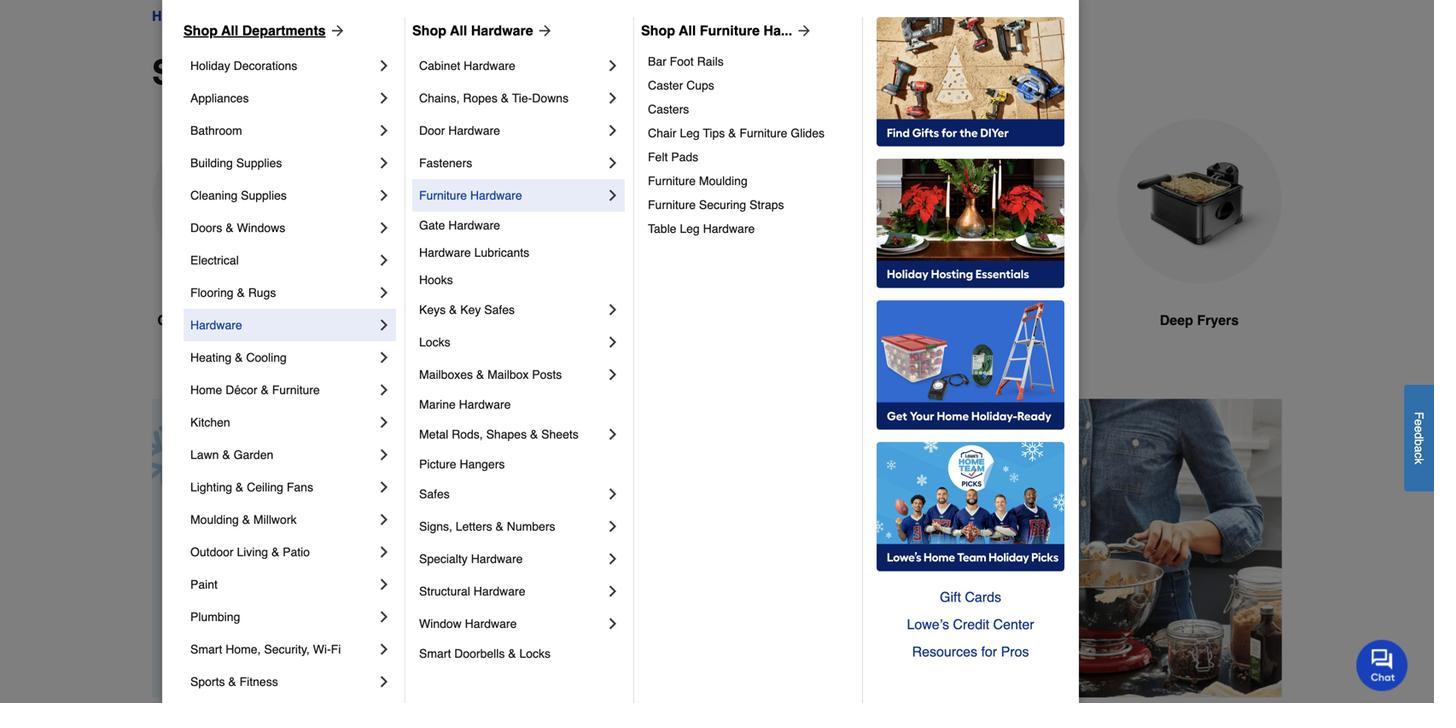 Task type: locate. For each thing, give the bounding box(es) containing it.
0 vertical spatial appliances link
[[205, 6, 278, 26]]

countertop microwaves link
[[152, 119, 318, 372]]

hardware down signs, letters & numbers
[[471, 552, 523, 566]]

hardware
[[471, 23, 533, 38], [464, 59, 516, 73], [448, 124, 500, 137], [470, 189, 522, 202], [448, 219, 500, 232], [703, 222, 755, 236], [419, 246, 471, 260], [190, 318, 242, 332], [459, 398, 511, 412], [471, 552, 523, 566], [474, 585, 526, 599], [465, 617, 517, 631]]

1 vertical spatial safes
[[419, 488, 450, 501]]

arrow right image
[[326, 22, 346, 39], [793, 22, 813, 39], [1251, 540, 1268, 557]]

a chefman stainless steel deep fryer. image
[[1117, 119, 1282, 284]]

pads
[[671, 150, 699, 164]]

hardware up hooks
[[419, 246, 471, 260]]

f e e d b a c k
[[1413, 412, 1426, 465]]

chevron right image for cleaning supplies
[[376, 187, 393, 204]]

smart up sports
[[190, 643, 222, 657]]

chevron right image for appliances
[[376, 90, 393, 107]]

shop for shop all hardware
[[412, 23, 447, 38]]

1 horizontal spatial moulding
[[699, 174, 748, 188]]

& left millwork
[[242, 513, 250, 527]]

table leg hardware
[[648, 222, 755, 236]]

ice
[[422, 313, 441, 328]]

smart doorbells & locks link
[[419, 640, 622, 668]]

mailbox
[[488, 368, 529, 382]]

portable ice makers link
[[345, 119, 511, 372]]

hardware down securing
[[703, 222, 755, 236]]

1 vertical spatial moulding
[[190, 513, 239, 527]]

arrow right image
[[533, 22, 554, 39]]

appliances link down decorations
[[190, 82, 376, 114]]

1 horizontal spatial small
[[293, 8, 327, 24]]

shop up bar
[[641, 23, 675, 38]]

felt pads link
[[648, 145, 850, 169]]

table leg hardware link
[[648, 217, 850, 241]]

hangers
[[460, 458, 505, 471]]

signs, letters & numbers link
[[419, 511, 605, 543]]

1 horizontal spatial smart
[[419, 647, 451, 661]]

0 vertical spatial locks
[[419, 336, 450, 349]]

signs, letters & numbers
[[419, 520, 555, 534]]

small up holiday decorations link
[[293, 8, 327, 24]]

chevron right image for structural hardware
[[605, 583, 622, 600]]

a black and stainless steel countertop microwave. image
[[152, 119, 318, 284]]

&
[[501, 91, 509, 105], [728, 126, 736, 140], [226, 221, 234, 235], [237, 286, 245, 300], [449, 303, 457, 317], [235, 351, 243, 365], [476, 368, 484, 382], [261, 383, 269, 397], [530, 428, 538, 441], [222, 448, 230, 462], [236, 481, 244, 494], [242, 513, 250, 527], [496, 520, 504, 534], [271, 546, 279, 559], [508, 647, 516, 661], [228, 675, 236, 689]]

smart home, security, wi-fi
[[190, 643, 341, 657]]

& left rugs
[[237, 286, 245, 300]]

supplies up cleaning supplies
[[236, 156, 282, 170]]

shop all furniture ha...
[[641, 23, 793, 38]]

chevron right image for lighting & ceiling fans
[[376, 479, 393, 496]]

chevron right image
[[376, 57, 393, 74], [605, 57, 622, 74], [376, 90, 393, 107], [376, 155, 393, 172], [605, 155, 622, 172], [376, 187, 393, 204], [605, 187, 622, 204], [376, 252, 393, 269], [376, 317, 393, 334], [376, 414, 393, 431], [605, 486, 622, 503], [376, 511, 393, 529], [376, 544, 393, 561], [605, 583, 622, 600], [376, 609, 393, 626], [605, 616, 622, 633], [376, 641, 393, 658]]

keys
[[419, 303, 446, 317]]

outdoor
[[190, 546, 234, 559]]

hooks
[[419, 273, 453, 287]]

hardware up cabinet hardware link
[[471, 23, 533, 38]]

hardware up chains, ropes & tie-downs
[[464, 59, 516, 73]]

moulding & millwork link
[[190, 504, 376, 536]]

d
[[1413, 433, 1426, 439]]

0 horizontal spatial smart
[[190, 643, 222, 657]]

hardware inside door hardware link
[[448, 124, 500, 137]]

1 vertical spatial supplies
[[241, 189, 287, 202]]

& left "sheets"
[[530, 428, 538, 441]]

chevron right image for fasteners
[[605, 155, 622, 172]]

& down window hardware link
[[508, 647, 516, 661]]

moulding
[[699, 174, 748, 188], [190, 513, 239, 527]]

sports & fitness link
[[190, 666, 376, 698]]

chevron right image
[[605, 90, 622, 107], [376, 122, 393, 139], [605, 122, 622, 139], [376, 219, 393, 237], [376, 284, 393, 301], [605, 301, 622, 318], [605, 334, 622, 351], [376, 349, 393, 366], [605, 366, 622, 383], [376, 382, 393, 399], [605, 426, 622, 443], [376, 447, 393, 464], [376, 479, 393, 496], [605, 518, 622, 535], [605, 551, 622, 568], [376, 576, 393, 593], [376, 674, 393, 691]]

shop all hardware link
[[412, 20, 554, 41]]

hardware down flooring
[[190, 318, 242, 332]]

supplies for building supplies
[[236, 156, 282, 170]]

leg for hardware
[[680, 222, 700, 236]]

1 horizontal spatial arrow right image
[[793, 22, 813, 39]]

window hardware
[[419, 617, 517, 631]]

furniture up the gate
[[419, 189, 467, 202]]

chevron right image for smart home, security, wi-fi
[[376, 641, 393, 658]]

chevron right image for safes
[[605, 486, 622, 503]]

a stainless steel toaster oven. image
[[538, 119, 704, 284]]

chevron right image for specialty hardware
[[605, 551, 622, 568]]

downs
[[532, 91, 569, 105]]

safes down picture at bottom
[[419, 488, 450, 501]]

1 vertical spatial home
[[190, 383, 222, 397]]

hardware up hardware lubricants
[[448, 219, 500, 232]]

& right lawn
[[222, 448, 230, 462]]

chevron right image for paint
[[376, 576, 393, 593]]

chevron right image for mailboxes & mailbox posts
[[605, 366, 622, 383]]

heating & cooling
[[190, 351, 287, 365]]

0 vertical spatial leg
[[680, 126, 700, 140]]

leg for tips
[[680, 126, 700, 140]]

all
[[221, 23, 238, 38], [450, 23, 467, 38], [679, 23, 696, 38]]

chevron right image for door hardware
[[605, 122, 622, 139]]

leg left tips
[[680, 126, 700, 140]]

moulding inside moulding & millwork link
[[190, 513, 239, 527]]

building supplies link
[[190, 147, 376, 179]]

appliances right departments
[[330, 8, 397, 24]]

lowe's home team holiday picks. image
[[877, 442, 1065, 572]]

flooring & rugs
[[190, 286, 276, 300]]

chevron right image for kitchen
[[376, 414, 393, 431]]

makers
[[445, 313, 492, 328]]

1 vertical spatial appliances link
[[190, 82, 376, 114]]

heating & cooling link
[[190, 342, 376, 374]]

0 horizontal spatial moulding
[[190, 513, 239, 527]]

hardware down fasteners link
[[470, 189, 522, 202]]

sports & fitness
[[190, 675, 278, 689]]

1 horizontal spatial all
[[450, 23, 467, 38]]

moulding up securing
[[699, 174, 748, 188]]

e up the d
[[1413, 419, 1426, 426]]

marine
[[419, 398, 456, 412]]

safes link
[[419, 478, 605, 511]]

chevron right image for sports & fitness
[[376, 674, 393, 691]]

b
[[1413, 439, 1426, 446]]

hardware inside the structural hardware link
[[474, 585, 526, 599]]

chevron right image for bathroom
[[376, 122, 393, 139]]

moulding up outdoor
[[190, 513, 239, 527]]

keys & key safes link
[[419, 294, 605, 326]]

smart for smart doorbells & locks
[[419, 647, 451, 661]]

1 vertical spatial locks
[[520, 647, 551, 661]]

shop for shop all departments
[[184, 23, 218, 38]]

1 vertical spatial small
[[152, 53, 243, 92]]

smart home, security, wi-fi link
[[190, 634, 376, 666]]

metal
[[419, 428, 448, 441]]

chat invite button image
[[1357, 640, 1409, 692]]

cabinet hardware
[[419, 59, 516, 73]]

letters
[[456, 520, 492, 534]]

hardware down the mailboxes & mailbox posts on the left of the page
[[459, 398, 511, 412]]

window
[[419, 617, 462, 631]]

0 vertical spatial moulding
[[699, 174, 748, 188]]

home for home
[[152, 8, 190, 24]]

marine hardware link
[[419, 391, 622, 418]]

3 shop from the left
[[641, 23, 675, 38]]

fasteners
[[419, 156, 472, 170]]

arrow right image inside shop all departments link
[[326, 22, 346, 39]]

0 horizontal spatial small
[[152, 53, 243, 92]]

& right "doors"
[[226, 221, 234, 235]]

hardware lubricants
[[419, 246, 530, 260]]

cups
[[687, 79, 714, 92]]

2 leg from the top
[[680, 222, 700, 236]]

1 all from the left
[[221, 23, 238, 38]]

shop all departments
[[184, 23, 326, 38]]

appliances link
[[205, 6, 278, 26], [190, 82, 376, 114]]

2 horizontal spatial shop
[[641, 23, 675, 38]]

chevron right image for home décor & furniture
[[376, 382, 393, 399]]

2 e from the top
[[1413, 426, 1426, 433]]

all up bar foot rails
[[679, 23, 696, 38]]

departments
[[242, 23, 326, 38]]

countertop
[[157, 313, 231, 328]]

arrow right image inside shop all furniture ha... link
[[793, 22, 813, 39]]

holiday hosting essentials. image
[[877, 159, 1065, 289]]

security,
[[264, 643, 310, 657]]

furniture up felt pads link
[[740, 126, 788, 140]]

doorbells
[[454, 647, 505, 661]]

2 horizontal spatial all
[[679, 23, 696, 38]]

gate
[[419, 219, 445, 232]]

moulding inside furniture moulding link
[[699, 174, 748, 188]]

gate hardware link
[[419, 212, 622, 239]]

chevron right image for hardware
[[376, 317, 393, 334]]

shop up holiday
[[184, 23, 218, 38]]

supplies up the windows
[[241, 189, 287, 202]]

shop up the cabinet
[[412, 23, 447, 38]]

0 horizontal spatial locks
[[419, 336, 450, 349]]

& left key
[[449, 303, 457, 317]]

outdoor living & patio
[[190, 546, 310, 559]]

microwaves
[[235, 313, 312, 328]]

decorations
[[234, 59, 297, 73]]

0 vertical spatial small
[[293, 8, 327, 24]]

1 e from the top
[[1413, 419, 1426, 426]]

0 vertical spatial home
[[152, 8, 190, 24]]

fi
[[331, 643, 341, 657]]

1 shop from the left
[[184, 23, 218, 38]]

electrical
[[190, 254, 239, 267]]

& left patio
[[271, 546, 279, 559]]

chevron right image for cabinet hardware
[[605, 57, 622, 74]]

small appliances link
[[293, 6, 397, 26]]

structural hardware
[[419, 585, 526, 599]]

shop for shop all furniture ha...
[[641, 23, 675, 38]]

0 horizontal spatial arrow right image
[[326, 22, 346, 39]]

rails
[[697, 55, 724, 68]]

0 vertical spatial safes
[[484, 303, 515, 317]]

blenders link
[[924, 119, 1089, 372]]

furniture down felt pads
[[648, 174, 696, 188]]

e up b
[[1413, 426, 1426, 433]]

cooling
[[246, 351, 287, 365]]

hardware up smart doorbells & locks
[[465, 617, 517, 631]]

locks down window hardware link
[[520, 647, 551, 661]]

leg right table
[[680, 222, 700, 236]]

structural
[[419, 585, 470, 599]]

appliances up holiday decorations in the left of the page
[[205, 8, 278, 24]]

chevron right image for doors & windows
[[376, 219, 393, 237]]

door hardware link
[[419, 114, 605, 147]]

locks down ice
[[419, 336, 450, 349]]

ha...
[[764, 23, 793, 38]]

2 shop from the left
[[412, 23, 447, 38]]

safes right key
[[484, 303, 515, 317]]

mailboxes & mailbox posts link
[[419, 359, 605, 391]]

chevron right image for chains, ropes & tie-downs
[[605, 90, 622, 107]]

small appliances down departments
[[152, 53, 434, 92]]

hardware down the ropes
[[448, 124, 500, 137]]

0 horizontal spatial home
[[152, 8, 190, 24]]

pros
[[1001, 644, 1029, 660]]

1 horizontal spatial safes
[[484, 303, 515, 317]]

0 vertical spatial supplies
[[236, 156, 282, 170]]

3 all from the left
[[679, 23, 696, 38]]

& left cooling
[[235, 351, 243, 365]]

small appliances up holiday decorations link
[[293, 8, 397, 24]]

a gray and stainless steel ninja air fryer. image
[[731, 119, 897, 284]]

resources for pros link
[[877, 639, 1065, 666]]

cabinet hardware link
[[419, 50, 605, 82]]

lubricants
[[474, 246, 530, 260]]

hardware down specialty hardware link
[[474, 585, 526, 599]]

1 horizontal spatial locks
[[520, 647, 551, 661]]

1 leg from the top
[[680, 126, 700, 140]]

& left tie-
[[501, 91, 509, 105]]

moulding & millwork
[[190, 513, 297, 527]]

hardware inside gate hardware link
[[448, 219, 500, 232]]

hardware inside cabinet hardware link
[[464, 59, 516, 73]]

0 vertical spatial small appliances
[[293, 8, 397, 24]]

resources for pros
[[912, 644, 1029, 660]]

1 horizontal spatial home
[[190, 383, 222, 397]]

all up holiday decorations in the left of the page
[[221, 23, 238, 38]]

appliances link up holiday decorations in the left of the page
[[205, 6, 278, 26]]

all for hardware
[[450, 23, 467, 38]]

all up cabinet hardware
[[450, 23, 467, 38]]

small up bathroom
[[152, 53, 243, 92]]

wi-
[[313, 643, 331, 657]]

0 horizontal spatial all
[[221, 23, 238, 38]]

2 all from the left
[[450, 23, 467, 38]]

0 horizontal spatial safes
[[419, 488, 450, 501]]

holiday decorations link
[[190, 50, 376, 82]]

ropes
[[463, 91, 498, 105]]

leg
[[680, 126, 700, 140], [680, 222, 700, 236]]

doors
[[190, 221, 222, 235]]

smart down window
[[419, 647, 451, 661]]

all for departments
[[221, 23, 238, 38]]

1 vertical spatial leg
[[680, 222, 700, 236]]

door
[[419, 124, 445, 137]]

hooks link
[[419, 266, 622, 294]]

toaster
[[574, 313, 622, 328]]

1 horizontal spatial shop
[[412, 23, 447, 38]]

0 horizontal spatial shop
[[184, 23, 218, 38]]

keys & key safes
[[419, 303, 515, 317]]



Task type: vqa. For each thing, say whether or not it's contained in the screenshot.
middle the "Get"
no



Task type: describe. For each thing, give the bounding box(es) containing it.
rods,
[[452, 428, 483, 441]]

countertop microwaves
[[157, 313, 312, 328]]

heating
[[190, 351, 232, 365]]

chevron right image for lawn & garden
[[376, 447, 393, 464]]

chevron right image for holiday decorations
[[376, 57, 393, 74]]

electrical link
[[190, 244, 376, 277]]

sheets
[[541, 428, 579, 441]]

building supplies
[[190, 156, 282, 170]]

locks link
[[419, 326, 605, 359]]

& right décor
[[261, 383, 269, 397]]

hardware link
[[190, 309, 376, 342]]

fitness
[[240, 675, 278, 689]]

patio
[[283, 546, 310, 559]]

sports
[[190, 675, 225, 689]]

posts
[[532, 368, 562, 382]]

felt pads
[[648, 150, 699, 164]]

appliances up bathroom
[[190, 91, 249, 105]]

home,
[[226, 643, 261, 657]]

furniture hardware link
[[419, 179, 605, 212]]

lighting & ceiling fans link
[[190, 471, 376, 504]]

safes inside safes link
[[419, 488, 450, 501]]

hardware inside specialty hardware link
[[471, 552, 523, 566]]

tips
[[703, 126, 725, 140]]

smart for smart home, security, wi-fi
[[190, 643, 222, 657]]

2 horizontal spatial arrow right image
[[1251, 540, 1268, 557]]

casters
[[648, 102, 689, 116]]

doors & windows
[[190, 221, 285, 235]]

signs,
[[419, 520, 452, 534]]

furniture up table
[[648, 198, 696, 212]]

& left ceiling
[[236, 481, 244, 494]]

chevron right image for metal rods, shapes & sheets
[[605, 426, 622, 443]]

glides
[[791, 126, 825, 140]]

furniture moulding link
[[648, 169, 850, 193]]

for
[[981, 644, 997, 660]]

hardware inside shop all hardware link
[[471, 23, 533, 38]]

lawn
[[190, 448, 219, 462]]

metal rods, shapes & sheets
[[419, 428, 579, 441]]

structural hardware link
[[419, 575, 605, 608]]

portable ice makers
[[364, 313, 492, 328]]

windows
[[237, 221, 285, 235]]

a gray ninja blender. image
[[924, 119, 1089, 284]]

home for home décor & furniture
[[190, 383, 222, 397]]

cleaning supplies link
[[190, 179, 376, 212]]

hardware inside window hardware link
[[465, 617, 517, 631]]

specialty hardware
[[419, 552, 523, 566]]

caster cups link
[[648, 73, 850, 97]]

chevron right image for outdoor living & patio
[[376, 544, 393, 561]]

foot
[[670, 55, 694, 68]]

chevron right image for keys & key safes
[[605, 301, 622, 318]]

home décor & furniture
[[190, 383, 320, 397]]

holiday decorations
[[190, 59, 297, 73]]

chevron right image for plumbing
[[376, 609, 393, 626]]

hardware inside furniture hardware link
[[470, 189, 522, 202]]

cards
[[965, 590, 1002, 605]]

fasteners link
[[419, 147, 605, 179]]

furniture securing straps link
[[648, 193, 850, 217]]

mailboxes & mailbox posts
[[419, 368, 562, 382]]

marine hardware
[[419, 398, 511, 412]]

chevron right image for heating & cooling
[[376, 349, 393, 366]]

picture hangers link
[[419, 451, 622, 478]]

specialty hardware link
[[419, 543, 605, 575]]

chevron right image for window hardware
[[605, 616, 622, 633]]

chevron right image for building supplies
[[376, 155, 393, 172]]

numbers
[[507, 520, 555, 534]]

specialty
[[419, 552, 468, 566]]

a silver-colored new air portable ice maker. image
[[345, 119, 511, 284]]

fans
[[287, 481, 313, 494]]

hardware lubricants link
[[419, 239, 622, 266]]

mailboxes
[[419, 368, 473, 382]]

chevron right image for electrical
[[376, 252, 393, 269]]

caster cups
[[648, 79, 714, 92]]

1 vertical spatial small appliances
[[152, 53, 434, 92]]

supplies for cleaning supplies
[[241, 189, 287, 202]]

lighting & ceiling fans
[[190, 481, 313, 494]]

chevron right image for flooring & rugs
[[376, 284, 393, 301]]

hardware inside table leg hardware link
[[703, 222, 755, 236]]

& inside 'link'
[[271, 546, 279, 559]]

c
[[1413, 453, 1426, 459]]

safes inside keys & key safes "link"
[[484, 303, 515, 317]]

kitchen link
[[190, 406, 376, 439]]

all for furniture
[[679, 23, 696, 38]]

fryers
[[1197, 313, 1239, 328]]

hardware inside marine hardware link
[[459, 398, 511, 412]]

chevron right image for signs, letters & numbers
[[605, 518, 622, 535]]

gate hardware
[[419, 219, 500, 232]]

gift cards link
[[877, 584, 1065, 611]]

living
[[237, 546, 268, 559]]

furniture hardware
[[419, 189, 522, 202]]

hardware inside hardware lubricants link
[[419, 246, 471, 260]]

get your home holiday-ready. image
[[877, 301, 1065, 430]]

lighting
[[190, 481, 232, 494]]

hardware inside hardware link
[[190, 318, 242, 332]]

appliances down the "small appliances" link
[[252, 53, 434, 92]]

flooring
[[190, 286, 234, 300]]

casters link
[[648, 97, 850, 121]]

furniture up bar foot rails "link"
[[700, 23, 760, 38]]

f
[[1413, 412, 1426, 419]]

& left mailbox
[[476, 368, 484, 382]]

lowe's credit center link
[[877, 611, 1065, 639]]

furniture up kitchen link
[[272, 383, 320, 397]]

window hardware link
[[419, 608, 605, 640]]

chains,
[[419, 91, 460, 105]]

paint
[[190, 578, 218, 592]]

advertisement region
[[152, 399, 1282, 701]]

arrow right image for shop all departments
[[326, 22, 346, 39]]

door hardware
[[419, 124, 500, 137]]

lawn & garden
[[190, 448, 273, 462]]

a
[[1413, 446, 1426, 453]]

doors & windows link
[[190, 212, 376, 244]]

chevron right image for locks
[[605, 334, 622, 351]]

chair leg tips & furniture glides link
[[648, 121, 850, 145]]

& right sports
[[228, 675, 236, 689]]

rugs
[[248, 286, 276, 300]]

smart doorbells & locks
[[419, 647, 551, 661]]

arrow right image for shop all furniture ha...
[[793, 22, 813, 39]]

find gifts for the diyer. image
[[877, 17, 1065, 147]]

deep fryers link
[[1117, 119, 1282, 372]]

chevron right image for moulding & millwork
[[376, 511, 393, 529]]

& right 'letters'
[[496, 520, 504, 534]]

straps
[[750, 198, 784, 212]]

credit
[[953, 617, 990, 633]]

table
[[648, 222, 677, 236]]

lawn & garden link
[[190, 439, 376, 471]]

chair
[[648, 126, 677, 140]]

chevron right image for furniture hardware
[[605, 187, 622, 204]]

plumbing link
[[190, 601, 376, 634]]

& right tips
[[728, 126, 736, 140]]



